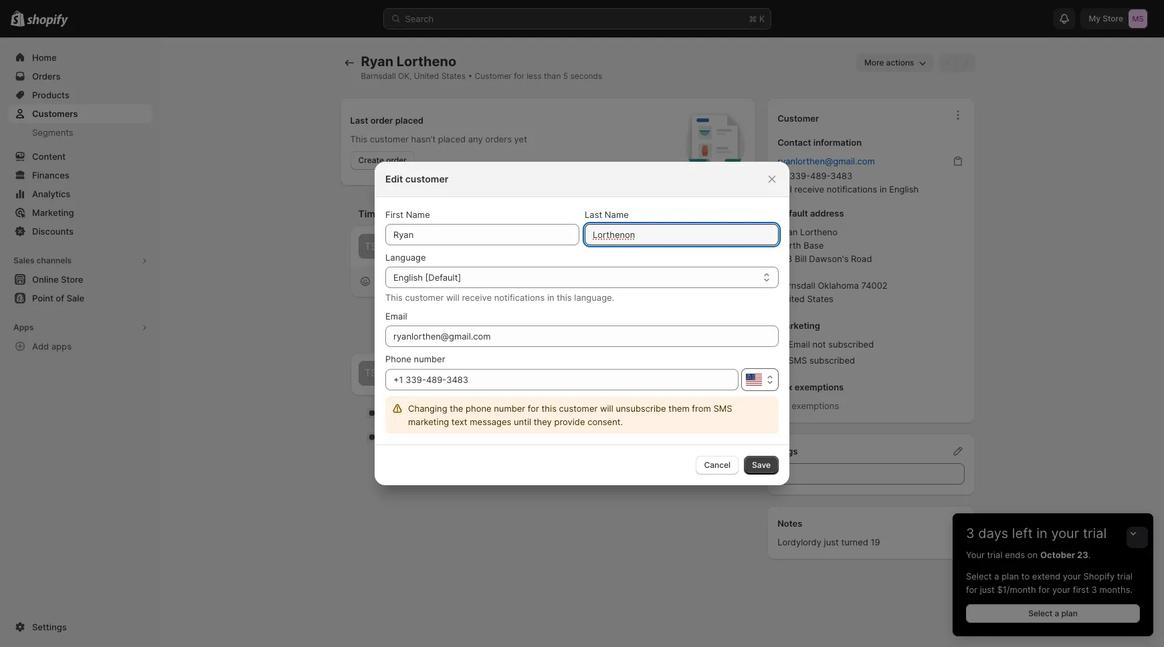 Task type: describe. For each thing, give the bounding box(es) containing it.
tags
[[778, 446, 798, 457]]

2 avatar with initials t s image from the top
[[358, 361, 383, 386]]

1 horizontal spatial customer
[[778, 113, 819, 124]]

turned
[[841, 537, 868, 548]]

can
[[674, 300, 688, 310]]

text
[[451, 417, 467, 427]]

10 minutes ago for you added the phone +13394893483 to this customer.
[[688, 408, 745, 418]]

select a plan to extend your shopify trial for just $1/month for your first 3 months.
[[966, 571, 1133, 595]]

apps button
[[8, 318, 153, 337]]

1 vertical spatial your
[[1063, 571, 1081, 582]]

left
[[1012, 526, 1033, 542]]

ago inside tara schultz 10 minutes ago hoops
[[492, 363, 506, 373]]

this customer will receive notifications in this language.
[[385, 292, 614, 303]]

for down your
[[966, 585, 977, 595]]

email not subscribed
[[788, 339, 874, 350]]

today
[[390, 332, 414, 342]]

your inside dropdown button
[[1051, 526, 1079, 542]]

this inside the changing the phone number for this customer will unsubscribe them from sms marketing text messages until they provide consent.
[[542, 403, 557, 414]]

sales channels
[[13, 256, 72, 266]]

you for you created this customer.
[[390, 432, 406, 443]]

segments link
[[8, 123, 153, 142]]

create order
[[358, 155, 407, 165]]

+1 339-489-3483 will receive notifications in english
[[778, 171, 919, 195]]

changing the phone number for this customer will unsubscribe them from sms marketing text messages until they provide consent.
[[408, 403, 732, 427]]

phone up 'you created this customer.'
[[453, 408, 478, 419]]

ryan lortheno barnsdall ok, united states • customer for less than 5 seconds
[[361, 54, 602, 81]]

hasn't
[[411, 134, 436, 145]]

a for select a plan
[[1055, 609, 1059, 619]]

discounts
[[32, 226, 74, 237]]

states inside ryan lortheno north base 123 bill dawson's road 23 barnsdall oklahoma 74002 united states
[[807, 294, 833, 304]]

than
[[544, 71, 561, 81]]

339-
[[790, 171, 810, 181]]

the inside the changing the phone number for this customer will unsubscribe them from sms marketing text messages until they provide consent.
[[450, 403, 463, 414]]

3483
[[830, 171, 853, 181]]

timeline
[[358, 208, 397, 219]]

ok,
[[398, 71, 412, 81]]

23 inside 3 days left in your trial element
[[1077, 550, 1088, 561]]

123
[[778, 254, 792, 264]]

you added the phone +13394893483 to this customer.
[[390, 408, 617, 419]]

plan for select a plan to extend your shopify trial for just $1/month for your first 3 months.
[[1002, 571, 1019, 582]]

only you and other staff can see comments
[[580, 300, 745, 310]]

last for last name
[[585, 209, 602, 220]]

added
[[408, 408, 434, 419]]

ryan lortheno north base 123 bill dawson's road 23 barnsdall oklahoma 74002 united states
[[778, 227, 888, 304]]

staff
[[654, 300, 672, 310]]

exemptions for no exemptions
[[792, 401, 839, 411]]

10 minutes ago for you created this customer.
[[688, 432, 745, 442]]

save button
[[744, 456, 779, 475]]

23 inside ryan lortheno north base 123 bill dawson's road 23 barnsdall oklahoma 74002 united states
[[778, 267, 788, 278]]

minutes for customer.
[[699, 432, 729, 442]]

the left text
[[437, 408, 450, 419]]

in inside the edit customer dialog
[[547, 292, 554, 303]]

they
[[534, 417, 552, 427]]

language
[[385, 252, 426, 263]]

3 days left in your trial element
[[953, 549, 1153, 637]]

ends
[[1005, 550, 1025, 561]]

in inside +1 339-489-3483 will receive notifications in english
[[880, 184, 887, 195]]

north
[[778, 240, 801, 251]]

only
[[580, 300, 597, 310]]

to inside select a plan to extend your shopify trial for just $1/month for your first 3 months.
[[1021, 571, 1030, 582]]

discounts link
[[8, 222, 153, 241]]

10 inside tara schultz 10 minutes ago hoops
[[448, 363, 457, 373]]

contact
[[778, 137, 811, 148]]

address
[[810, 208, 844, 219]]

english [default]
[[393, 272, 461, 283]]

add apps
[[32, 341, 72, 352]]

tax
[[778, 382, 792, 393]]

number inside the changing the phone number for this customer will unsubscribe them from sms marketing text messages until they provide consent.
[[494, 403, 525, 414]]

marketing
[[778, 320, 820, 331]]

ryan for ryan lortheno barnsdall ok, united states • customer for less than 5 seconds
[[361, 54, 393, 70]]

add
[[32, 341, 49, 352]]

0 vertical spatial customer.
[[576, 408, 617, 419]]

this left only
[[557, 292, 572, 303]]

unsubscribe
[[616, 403, 666, 414]]

2 vertical spatial your
[[1052, 585, 1070, 595]]

trial inside dropdown button
[[1083, 526, 1107, 542]]

edit customer dialog
[[0, 162, 1164, 486]]

email for email
[[385, 311, 407, 322]]

schultz
[[411, 363, 443, 374]]

phone inside the changing the phone number for this customer will unsubscribe them from sms marketing text messages until they provide consent.
[[466, 403, 491, 414]]

minutes inside tara schultz 10 minutes ago hoops
[[459, 363, 489, 373]]

order for last
[[370, 115, 393, 126]]

⌘
[[749, 13, 757, 24]]

email for email not subscribed
[[788, 339, 810, 350]]

them
[[669, 403, 690, 414]]

united inside ryan lortheno north base 123 bill dawson's road 23 barnsdall oklahoma 74002 united states
[[778, 294, 805, 304]]

will
[[778, 184, 792, 195]]

First Name text field
[[385, 224, 579, 246]]

apps
[[13, 322, 34, 332]]

language.
[[574, 292, 614, 303]]

customer for this customer hasn't placed any orders yet
[[370, 134, 409, 145]]

october
[[1040, 550, 1075, 561]]

first
[[385, 209, 403, 220]]

sales channels button
[[8, 252, 153, 270]]

receive inside the edit customer dialog
[[462, 292, 492, 303]]

edit
[[385, 173, 403, 185]]

ryanlorthen@gmail.com button
[[769, 152, 883, 171]]

consent.
[[587, 417, 623, 427]]

search
[[405, 13, 434, 24]]

489-
[[810, 171, 830, 181]]

create
[[358, 155, 384, 165]]

0 vertical spatial subscribed
[[828, 339, 874, 350]]

yet
[[514, 134, 527, 145]]

0 vertical spatial placed
[[395, 115, 424, 126]]

marketing
[[408, 417, 449, 427]]

on
[[1028, 550, 1038, 561]]

information
[[813, 137, 862, 148]]

settings link
[[8, 618, 153, 637]]

Email text field
[[385, 326, 779, 347]]

sms subscribed
[[788, 355, 855, 366]]

shopify
[[1083, 571, 1115, 582]]

create order button
[[350, 151, 415, 170]]

[default]
[[425, 272, 461, 283]]

this down text
[[442, 432, 457, 443]]

tax exemptions
[[778, 382, 844, 393]]

home link
[[8, 48, 153, 67]]

select for select a plan to extend your shopify trial for just $1/month for your first 3 months.
[[966, 571, 992, 582]]

name for first name
[[406, 209, 430, 220]]

this right they at the left bottom of page
[[559, 408, 574, 419]]

seconds
[[570, 71, 602, 81]]

from
[[692, 403, 711, 414]]

lortheno for ryan lortheno north base 123 bill dawson's road 23 barnsdall oklahoma 74002 united states
[[800, 227, 838, 237]]

english inside +1 339-489-3483 will receive notifications in english
[[889, 184, 919, 195]]

any
[[468, 134, 483, 145]]

0 horizontal spatial to
[[548, 408, 556, 419]]

select a plan
[[1028, 609, 1078, 619]]

this for this customer hasn't placed any orders yet
[[350, 134, 368, 145]]

dawson's
[[809, 254, 849, 264]]



Task type: vqa. For each thing, say whether or not it's contained in the screenshot.
Create order BUTTON on the top left
yes



Task type: locate. For each thing, give the bounding box(es) containing it.
first
[[1073, 585, 1089, 595]]

plan down first
[[1061, 609, 1078, 619]]

23 down 123
[[778, 267, 788, 278]]

0 vertical spatial barnsdall
[[361, 71, 396, 81]]

0 horizontal spatial notifications
[[494, 292, 545, 303]]

lordylordy just turned 19
[[778, 537, 880, 548]]

sms right from
[[713, 403, 732, 414]]

2 vertical spatial minutes
[[699, 432, 729, 442]]

cancel
[[704, 460, 731, 470]]

trial
[[1083, 526, 1107, 542], [987, 550, 1003, 561], [1117, 571, 1133, 582]]

0 vertical spatial 3
[[966, 526, 975, 542]]

0 horizontal spatial name
[[406, 209, 430, 220]]

2 name from the left
[[605, 209, 629, 220]]

first name
[[385, 209, 430, 220]]

0 vertical spatial order
[[370, 115, 393, 126]]

0 vertical spatial will
[[446, 292, 459, 303]]

1 vertical spatial sms
[[713, 403, 732, 414]]

1 vertical spatial lortheno
[[800, 227, 838, 237]]

settings
[[32, 622, 67, 633]]

this
[[557, 292, 572, 303], [542, 403, 557, 414], [559, 408, 574, 419], [442, 432, 457, 443]]

select for select a plan
[[1028, 609, 1053, 619]]

road
[[851, 254, 872, 264]]

ago up cancel button on the right
[[731, 432, 745, 442]]

subscribed down email not subscribed
[[809, 355, 855, 366]]

1 horizontal spatial in
[[880, 184, 887, 195]]

avatar with initials t s image down timeline
[[358, 234, 383, 259]]

1 vertical spatial plan
[[1061, 609, 1078, 619]]

1 vertical spatial in
[[547, 292, 554, 303]]

for up they at the left bottom of page
[[528, 403, 539, 414]]

customer
[[370, 134, 409, 145], [405, 173, 448, 185], [405, 292, 444, 303], [559, 403, 598, 414]]

a up $1/month
[[994, 571, 999, 582]]

this up create
[[350, 134, 368, 145]]

3 days left in your trial button
[[953, 514, 1153, 542]]

email inside the edit customer dialog
[[385, 311, 407, 322]]

0 vertical spatial receive
[[794, 184, 824, 195]]

a inside select a plan to extend your shopify trial for just $1/month for your first 3 months.
[[994, 571, 999, 582]]

number up the until
[[494, 403, 525, 414]]

0 horizontal spatial number
[[414, 354, 445, 365]]

0 horizontal spatial just
[[824, 537, 839, 548]]

trial up the .
[[1083, 526, 1107, 542]]

and
[[615, 300, 630, 310]]

10 down from
[[688, 432, 697, 442]]

1 horizontal spatial customer.
[[576, 408, 617, 419]]

will down the [default]
[[446, 292, 459, 303]]

to right the until
[[548, 408, 556, 419]]

lortheno inside ryan lortheno north base 123 bill dawson's road 23 barnsdall oklahoma 74002 united states
[[800, 227, 838, 237]]

united right ok,
[[414, 71, 439, 81]]

less
[[527, 71, 542, 81]]

your up first
[[1063, 571, 1081, 582]]

name right first
[[406, 209, 430, 220]]

1 vertical spatial barnsdall
[[778, 280, 815, 291]]

for inside the changing the phone number for this customer will unsubscribe them from sms marketing text messages until they provide consent.
[[528, 403, 539, 414]]

1 vertical spatial subscribed
[[809, 355, 855, 366]]

days
[[978, 526, 1008, 542]]

select down your
[[966, 571, 992, 582]]

Leave a comment... text field
[[391, 240, 737, 253]]

74002
[[861, 280, 888, 291]]

lortheno inside the ryan lortheno barnsdall ok, united states • customer for less than 5 seconds
[[397, 54, 456, 70]]

last up create
[[350, 115, 368, 126]]

1 vertical spatial united
[[778, 294, 805, 304]]

email up today on the bottom of the page
[[385, 311, 407, 322]]

1 horizontal spatial number
[[494, 403, 525, 414]]

minutes up cancel
[[699, 432, 729, 442]]

0 horizontal spatial this
[[350, 134, 368, 145]]

placed left any
[[438, 134, 466, 145]]

in
[[880, 184, 887, 195], [547, 292, 554, 303], [1037, 526, 1048, 542]]

0 horizontal spatial sms
[[713, 403, 732, 414]]

base
[[804, 240, 824, 251]]

minutes for phone
[[699, 408, 729, 418]]

avatar with initials t s image left tara
[[358, 361, 383, 386]]

add apps button
[[8, 337, 153, 356]]

2 vertical spatial 10
[[688, 432, 697, 442]]

name
[[406, 209, 430, 220], [605, 209, 629, 220]]

comments
[[706, 300, 745, 310]]

0 horizontal spatial barnsdall
[[361, 71, 396, 81]]

phone
[[385, 354, 411, 365]]

changing the phone number for this customer will unsubscribe them from sms marketing text messages until they provide consent. alert
[[385, 397, 779, 434]]

3 inside select a plan to extend your shopify trial for just $1/month for your first 3 months.
[[1092, 585, 1097, 595]]

0 vertical spatial last
[[350, 115, 368, 126]]

0 vertical spatial 23
[[778, 267, 788, 278]]

in right left
[[1037, 526, 1048, 542]]

states left •
[[441, 71, 466, 81]]

1 vertical spatial email
[[788, 339, 810, 350]]

trial up months.
[[1117, 571, 1133, 582]]

0 vertical spatial your
[[1051, 526, 1079, 542]]

Phone number text field
[[385, 369, 739, 391]]

k
[[759, 13, 765, 24]]

lortheno for ryan lortheno barnsdall ok, united states • customer for less than 5 seconds
[[397, 54, 456, 70]]

last for last order placed
[[350, 115, 368, 126]]

lortheno
[[397, 54, 456, 70], [800, 227, 838, 237]]

barnsdall left ok,
[[361, 71, 396, 81]]

name up leave a comment... text box
[[605, 209, 629, 220]]

notes
[[778, 518, 802, 529]]

a inside select a plan "link"
[[1055, 609, 1059, 619]]

your left first
[[1052, 585, 1070, 595]]

a
[[994, 571, 999, 582], [1055, 609, 1059, 619]]

this
[[350, 134, 368, 145], [385, 292, 403, 303]]

1 horizontal spatial name
[[605, 209, 629, 220]]

last
[[350, 115, 368, 126], [585, 209, 602, 220]]

1 vertical spatial order
[[386, 155, 407, 165]]

subscribed right not
[[828, 339, 874, 350]]

notifications inside +1 339-489-3483 will receive notifications in english
[[827, 184, 877, 195]]

phone
[[466, 403, 491, 414], [453, 408, 478, 419]]

1 horizontal spatial english
[[889, 184, 919, 195]]

the
[[450, 403, 463, 414], [437, 408, 450, 419]]

0 vertical spatial english
[[889, 184, 919, 195]]

1 horizontal spatial receive
[[794, 184, 824, 195]]

1 horizontal spatial just
[[980, 585, 995, 595]]

united inside the ryan lortheno barnsdall ok, united states • customer for less than 5 seconds
[[414, 71, 439, 81]]

0 horizontal spatial email
[[385, 311, 407, 322]]

a down select a plan to extend your shopify trial for just $1/month for your first 3 months.
[[1055, 609, 1059, 619]]

3 right first
[[1092, 585, 1097, 595]]

ryan up the north
[[778, 227, 798, 237]]

3 up your
[[966, 526, 975, 542]]

you left added
[[390, 408, 406, 419]]

0 horizontal spatial last
[[350, 115, 368, 126]]

exemptions
[[795, 382, 844, 393], [792, 401, 839, 411]]

ago for phone
[[731, 408, 745, 418]]

this down english [default]
[[385, 292, 403, 303]]

this up they at the left bottom of page
[[542, 403, 557, 414]]

oklahoma
[[818, 280, 859, 291]]

2 horizontal spatial trial
[[1117, 571, 1133, 582]]

customer inside the ryan lortheno barnsdall ok, united states • customer for less than 5 seconds
[[475, 71, 512, 81]]

0 vertical spatial select
[[966, 571, 992, 582]]

5
[[563, 71, 568, 81]]

edit customer
[[385, 173, 448, 185]]

customer
[[475, 71, 512, 81], [778, 113, 819, 124]]

exemptions up no exemptions
[[795, 382, 844, 393]]

Last Name text field
[[585, 224, 779, 246]]

10
[[448, 363, 457, 373], [688, 408, 697, 418], [688, 432, 697, 442]]

select inside "link"
[[1028, 609, 1053, 619]]

sms inside the changing the phone number for this customer will unsubscribe them from sms marketing text messages until they provide consent.
[[713, 403, 732, 414]]

no exemptions
[[778, 401, 839, 411]]

lortheno up base
[[800, 227, 838, 237]]

1 vertical spatial this
[[385, 292, 403, 303]]

0 vertical spatial exemptions
[[795, 382, 844, 393]]

0 vertical spatial customer
[[475, 71, 512, 81]]

trial right your
[[987, 550, 1003, 561]]

customer up the "contact"
[[778, 113, 819, 124]]

just left $1/month
[[980, 585, 995, 595]]

in down ryanlorthen@gmail.com button
[[880, 184, 887, 195]]

1 vertical spatial a
[[1055, 609, 1059, 619]]

0 vertical spatial number
[[414, 354, 445, 365]]

receive down first name text field
[[462, 292, 492, 303]]

1 name from the left
[[406, 209, 430, 220]]

2 horizontal spatial in
[[1037, 526, 1048, 542]]

minutes right the them
[[699, 408, 729, 418]]

customers link
[[8, 104, 153, 123]]

0 vertical spatial ago
[[492, 363, 506, 373]]

1 horizontal spatial email
[[788, 339, 810, 350]]

united up marketing
[[778, 294, 805, 304]]

number right tara
[[414, 354, 445, 365]]

minutes right schultz
[[459, 363, 489, 373]]

segments
[[32, 127, 73, 138]]

0 vertical spatial in
[[880, 184, 887, 195]]

will up consent.
[[600, 403, 613, 414]]

to up $1/month
[[1021, 571, 1030, 582]]

changing
[[408, 403, 447, 414]]

0 vertical spatial email
[[385, 311, 407, 322]]

extend
[[1032, 571, 1060, 582]]

plan inside "link"
[[1061, 609, 1078, 619]]

barnsdall inside ryan lortheno north base 123 bill dawson's road 23 barnsdall oklahoma 74002 united states
[[778, 280, 815, 291]]

1 avatar with initials t s image from the top
[[358, 234, 383, 259]]

0 vertical spatial just
[[824, 537, 839, 548]]

2 10 minutes ago from the top
[[688, 432, 745, 442]]

will inside the changing the phone number for this customer will unsubscribe them from sms marketing text messages until they provide consent.
[[600, 403, 613, 414]]

select inside select a plan to extend your shopify trial for just $1/month for your first 3 months.
[[966, 571, 992, 582]]

receive inside +1 339-489-3483 will receive notifications in english
[[794, 184, 824, 195]]

1 vertical spatial states
[[807, 294, 833, 304]]

this inside the edit customer dialog
[[385, 292, 403, 303]]

1 vertical spatial number
[[494, 403, 525, 414]]

exemptions for tax exemptions
[[795, 382, 844, 393]]

barnsdall inside the ryan lortheno barnsdall ok, united states • customer for less than 5 seconds
[[361, 71, 396, 81]]

customer down english [default]
[[405, 292, 444, 303]]

0 vertical spatial ryan
[[361, 54, 393, 70]]

the up text
[[450, 403, 463, 414]]

exemptions down tax exemptions on the right of the page
[[792, 401, 839, 411]]

•
[[468, 71, 472, 81]]

10 for phone
[[688, 408, 697, 418]]

1 horizontal spatial a
[[1055, 609, 1059, 619]]

customer right edit on the top left of the page
[[405, 173, 448, 185]]

0 vertical spatial sms
[[788, 355, 807, 366]]

1 horizontal spatial placed
[[438, 134, 466, 145]]

1 vertical spatial ryan
[[778, 227, 798, 237]]

ryan up last order placed
[[361, 54, 393, 70]]

1 horizontal spatial sms
[[788, 355, 807, 366]]

2 vertical spatial trial
[[1117, 571, 1133, 582]]

order for create
[[386, 155, 407, 165]]

sms up tax
[[788, 355, 807, 366]]

english
[[889, 184, 919, 195], [393, 272, 423, 283]]

ryan for ryan lortheno north base 123 bill dawson's road 23 barnsdall oklahoma 74002 united states
[[778, 227, 798, 237]]

0 vertical spatial states
[[441, 71, 466, 81]]

save
[[752, 460, 771, 470]]

placed up hasn't
[[395, 115, 424, 126]]

a for select a plan to extend your shopify trial for just $1/month for your first 3 months.
[[994, 571, 999, 582]]

0 vertical spatial avatar with initials t s image
[[358, 234, 383, 259]]

1 vertical spatial customer.
[[460, 432, 500, 443]]

.
[[1088, 550, 1091, 561]]

customer right •
[[475, 71, 512, 81]]

1 horizontal spatial this
[[385, 292, 403, 303]]

avatar with initials t s image
[[358, 234, 383, 259], [358, 361, 383, 386]]

default address
[[778, 208, 844, 219]]

3 inside dropdown button
[[966, 526, 975, 542]]

ryan inside the ryan lortheno barnsdall ok, united states • customer for less than 5 seconds
[[361, 54, 393, 70]]

your up october
[[1051, 526, 1079, 542]]

email
[[385, 311, 407, 322], [788, 339, 810, 350]]

1 vertical spatial ago
[[731, 408, 745, 418]]

0 horizontal spatial will
[[446, 292, 459, 303]]

0 horizontal spatial trial
[[987, 550, 1003, 561]]

provide
[[554, 417, 585, 427]]

0 vertical spatial notifications
[[827, 184, 877, 195]]

created
[[408, 432, 440, 443]]

trial inside select a plan to extend your shopify trial for just $1/month for your first 3 months.
[[1117, 571, 1133, 582]]

order up create order
[[370, 115, 393, 126]]

tara schultz 10 minutes ago hoops
[[391, 363, 506, 387]]

customer inside the changing the phone number for this customer will unsubscribe them from sms marketing text messages until they provide consent.
[[559, 403, 598, 414]]

name for last name
[[605, 209, 629, 220]]

plan
[[1002, 571, 1019, 582], [1061, 609, 1078, 619]]

not
[[812, 339, 826, 350]]

for inside the ryan lortheno barnsdall ok, united states • customer for less than 5 seconds
[[514, 71, 524, 81]]

1 horizontal spatial select
[[1028, 609, 1053, 619]]

apps
[[51, 341, 72, 352]]

1 horizontal spatial to
[[1021, 571, 1030, 582]]

plan for select a plan
[[1061, 609, 1078, 619]]

united states (+1) image
[[746, 374, 762, 386]]

1 10 minutes ago from the top
[[688, 408, 745, 418]]

ago up you added the phone +13394893483 to this customer.
[[492, 363, 506, 373]]

0 horizontal spatial 23
[[778, 267, 788, 278]]

last inside the edit customer dialog
[[585, 209, 602, 220]]

will
[[446, 292, 459, 303], [600, 403, 613, 414]]

phone number
[[385, 354, 445, 365]]

email down marketing
[[788, 339, 810, 350]]

for left less
[[514, 71, 524, 81]]

23 right october
[[1077, 550, 1088, 561]]

tara
[[391, 363, 409, 374]]

just left turned
[[824, 537, 839, 548]]

10 right unsubscribe
[[688, 408, 697, 418]]

1 vertical spatial receive
[[462, 292, 492, 303]]

1 vertical spatial exemptions
[[792, 401, 839, 411]]

states inside the ryan lortheno barnsdall ok, united states • customer for less than 5 seconds
[[441, 71, 466, 81]]

1 vertical spatial select
[[1028, 609, 1053, 619]]

this customer hasn't placed any orders yet
[[350, 134, 527, 145]]

your
[[966, 550, 985, 561]]

lortheno up ok,
[[397, 54, 456, 70]]

1 horizontal spatial notifications
[[827, 184, 877, 195]]

1 horizontal spatial united
[[778, 294, 805, 304]]

3
[[966, 526, 975, 542], [1092, 585, 1097, 595]]

3 days left in your trial
[[966, 526, 1107, 542]]

last name
[[585, 209, 629, 220]]

you
[[599, 300, 613, 310]]

order up edit on the top left of the page
[[386, 155, 407, 165]]

0 horizontal spatial states
[[441, 71, 466, 81]]

1 vertical spatial avatar with initials t s image
[[358, 361, 383, 386]]

receive
[[794, 184, 824, 195], [462, 292, 492, 303]]

ago right from
[[731, 408, 745, 418]]

for
[[514, 71, 524, 81], [528, 403, 539, 414], [966, 585, 977, 595], [1039, 585, 1050, 595]]

shopify image
[[27, 14, 68, 27]]

1 horizontal spatial trial
[[1083, 526, 1107, 542]]

⌘ k
[[749, 13, 765, 24]]

customer up provide
[[559, 403, 598, 414]]

1 vertical spatial you
[[390, 432, 406, 443]]

10 minutes ago
[[688, 408, 745, 418], [688, 432, 745, 442]]

receive down 339-
[[794, 184, 824, 195]]

1 you from the top
[[390, 408, 406, 419]]

2 vertical spatial ago
[[731, 432, 745, 442]]

until
[[514, 417, 531, 427]]

0 vertical spatial you
[[390, 408, 406, 419]]

barnsdall down bill
[[778, 280, 815, 291]]

customer down last order placed
[[370, 134, 409, 145]]

plan inside select a plan to extend your shopify trial for just $1/month for your first 3 months.
[[1002, 571, 1019, 582]]

in inside dropdown button
[[1037, 526, 1048, 542]]

0 horizontal spatial 3
[[966, 526, 975, 542]]

ryan inside ryan lortheno north base 123 bill dawson's road 23 barnsdall oklahoma 74002 united states
[[778, 227, 798, 237]]

1 vertical spatial placed
[[438, 134, 466, 145]]

months.
[[1099, 585, 1133, 595]]

for down extend
[[1039, 585, 1050, 595]]

customer for edit customer
[[405, 173, 448, 185]]

0 vertical spatial to
[[548, 408, 556, 419]]

english inside the edit customer dialog
[[393, 272, 423, 283]]

last up leave a comment... text box
[[585, 209, 602, 220]]

you for you added the phone +13394893483 to this customer.
[[390, 408, 406, 419]]

1 horizontal spatial last
[[585, 209, 602, 220]]

0 horizontal spatial placed
[[395, 115, 424, 126]]

default
[[778, 208, 808, 219]]

states down oklahoma at top
[[807, 294, 833, 304]]

1 horizontal spatial 3
[[1092, 585, 1097, 595]]

10 for customer.
[[688, 432, 697, 442]]

1 horizontal spatial will
[[600, 403, 613, 414]]

your trial ends on october 23 .
[[966, 550, 1091, 561]]

select a plan link
[[966, 605, 1140, 624]]

this for this customer will receive notifications in this language.
[[385, 292, 403, 303]]

1 vertical spatial trial
[[987, 550, 1003, 561]]

notifications inside the edit customer dialog
[[494, 292, 545, 303]]

in left only
[[547, 292, 554, 303]]

1 horizontal spatial states
[[807, 294, 833, 304]]

you left created
[[390, 432, 406, 443]]

10 right schultz
[[448, 363, 457, 373]]

0 vertical spatial 10
[[448, 363, 457, 373]]

plan up $1/month
[[1002, 571, 1019, 582]]

other
[[632, 300, 652, 310]]

phone up messages
[[466, 403, 491, 414]]

home
[[32, 52, 57, 63]]

customer for this customer will receive notifications in this language.
[[405, 292, 444, 303]]

notifications
[[827, 184, 877, 195], [494, 292, 545, 303]]

ago for customer.
[[731, 432, 745, 442]]

just inside select a plan to extend your shopify trial for just $1/month for your first 3 months.
[[980, 585, 995, 595]]

0 horizontal spatial a
[[994, 571, 999, 582]]

select down select a plan to extend your shopify trial for just $1/month for your first 3 months.
[[1028, 609, 1053, 619]]

1 vertical spatial 23
[[1077, 550, 1088, 561]]

minutes
[[459, 363, 489, 373], [699, 408, 729, 418], [699, 432, 729, 442]]

1 vertical spatial to
[[1021, 571, 1030, 582]]

last order placed
[[350, 115, 424, 126]]

order inside button
[[386, 155, 407, 165]]

1 horizontal spatial lortheno
[[800, 227, 838, 237]]

2 you from the top
[[390, 432, 406, 443]]



